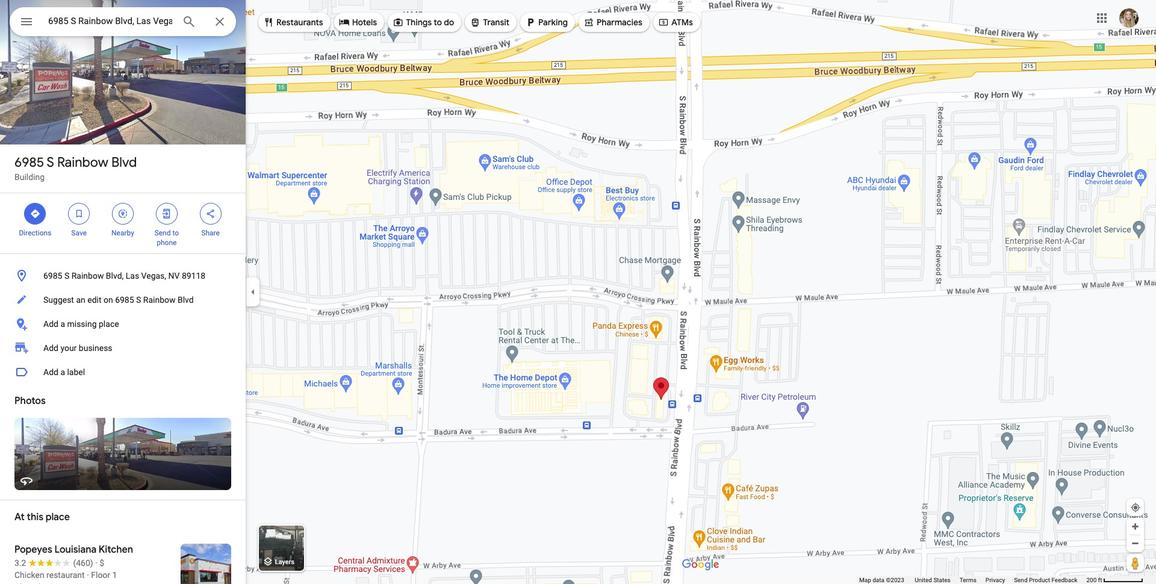 Task type: describe. For each thing, give the bounding box(es) containing it.
kitchen
[[99, 544, 133, 556]]

restaurant
[[46, 571, 85, 580]]

add for add your business
[[43, 343, 58, 353]]

do
[[444, 17, 454, 28]]

this
[[27, 511, 43, 524]]

none field inside 6985 s rainbow blvd, las vegas, nv 89118 field
[[48, 14, 172, 28]]

save
[[71, 229, 87, 237]]

 button
[[10, 7, 43, 39]]

200 ft button
[[1087, 577, 1144, 584]]

louisiana
[[55, 544, 96, 556]]

states
[[934, 577, 951, 584]]

terms button
[[960, 577, 977, 584]]

parking
[[539, 17, 568, 28]]

restaurants
[[277, 17, 323, 28]]

blvd,
[[106, 271, 124, 281]]

chicken restaurant · floor 1
[[14, 571, 117, 580]]


[[393, 16, 404, 29]]

las
[[126, 271, 139, 281]]

zoom out image
[[1131, 539, 1140, 548]]

google account: michelle dermenjian  
(michelle.dermenjian@adept.ai) image
[[1120, 8, 1139, 27]]

blvd inside the "6985 s rainbow blvd building"
[[111, 154, 137, 171]]

actions for 6985 s rainbow blvd region
[[0, 193, 246, 254]]

6985 s rainbow blvd main content
[[0, 0, 246, 584]]


[[161, 207, 172, 220]]

vegas,
[[141, 271, 166, 281]]

a for missing
[[60, 319, 65, 329]]

pharmacies
[[597, 17, 643, 28]]

business
[[79, 343, 112, 353]]

map
[[860, 577, 872, 584]]


[[30, 207, 41, 220]]

 search field
[[10, 7, 236, 39]]

transit
[[483, 17, 510, 28]]

privacy button
[[986, 577, 1006, 584]]

· $
[[95, 558, 104, 568]]

popeyes louisiana kitchen
[[14, 544, 133, 556]]

product
[[1030, 577, 1051, 584]]

 parking
[[525, 16, 568, 29]]

layers
[[275, 559, 295, 567]]

1 vertical spatial place
[[46, 511, 70, 524]]

collapse side panel image
[[246, 286, 260, 299]]

atms
[[672, 17, 693, 28]]

2 horizontal spatial s
[[136, 295, 141, 305]]

200 ft
[[1087, 577, 1103, 584]]

200
[[1087, 577, 1097, 584]]

your
[[60, 343, 77, 353]]

0 horizontal spatial ·
[[87, 571, 89, 580]]

6985 s rainbow blvd, las vegas, nv 89118 button
[[0, 264, 246, 288]]

directions
[[19, 229, 51, 237]]

6985 s rainbow blvd building
[[14, 154, 137, 182]]


[[263, 16, 274, 29]]


[[117, 207, 128, 220]]

add your business link
[[0, 336, 246, 360]]

building
[[14, 172, 45, 182]]

to inside  things to do
[[434, 17, 442, 28]]

terms
[[960, 577, 977, 584]]

nearby
[[111, 229, 134, 237]]


[[658, 16, 669, 29]]

send product feedback button
[[1015, 577, 1078, 584]]

 pharmacies
[[584, 16, 643, 29]]

3.2 stars 460 reviews image
[[14, 557, 93, 569]]

2 vertical spatial 6985
[[115, 295, 134, 305]]

add your business
[[43, 343, 112, 353]]

 things to do
[[393, 16, 454, 29]]

 hotels
[[339, 16, 377, 29]]

send for send product feedback
[[1015, 577, 1028, 584]]

to inside send to phone
[[173, 229, 179, 237]]

show street view coverage image
[[1127, 554, 1145, 572]]

add a missing place
[[43, 319, 119, 329]]

0 vertical spatial ·
[[95, 558, 97, 568]]

zoom in image
[[1131, 522, 1140, 531]]

price: inexpensive image
[[100, 558, 104, 568]]

s for blvd
[[47, 154, 54, 171]]

(460)
[[73, 558, 93, 568]]

$
[[100, 558, 104, 568]]



Task type: locate. For each thing, give the bounding box(es) containing it.
0 vertical spatial a
[[60, 319, 65, 329]]

rainbow for blvd
[[57, 154, 108, 171]]

united states button
[[915, 577, 951, 584]]

2 vertical spatial add
[[43, 367, 58, 377]]

an
[[76, 295, 85, 305]]

0 vertical spatial place
[[99, 319, 119, 329]]

send product feedback
[[1015, 577, 1078, 584]]

place down on
[[99, 319, 119, 329]]


[[205, 207, 216, 220]]

add for add a label
[[43, 367, 58, 377]]

1 add from the top
[[43, 319, 58, 329]]

6985 for blvd,
[[43, 271, 62, 281]]

add for add a missing place
[[43, 319, 58, 329]]

suggest an edit on 6985 s rainbow blvd button
[[0, 288, 246, 312]]

send
[[155, 229, 171, 237], [1015, 577, 1028, 584]]

google maps element
[[0, 0, 1157, 584]]

nv
[[168, 271, 180, 281]]

rainbow up edit
[[71, 271, 104, 281]]

label
[[67, 367, 85, 377]]

rainbow inside 6985 s rainbow blvd, las vegas, nv 89118 button
[[71, 271, 104, 281]]

add
[[43, 319, 58, 329], [43, 343, 58, 353], [43, 367, 58, 377]]

s
[[47, 154, 54, 171], [64, 271, 69, 281], [136, 295, 141, 305]]

to left do
[[434, 17, 442, 28]]

0 vertical spatial 6985
[[14, 154, 44, 171]]

photos
[[14, 395, 46, 407]]

s inside the "6985 s rainbow blvd building"
[[47, 154, 54, 171]]

chicken
[[14, 571, 44, 580]]

1 horizontal spatial blvd
[[178, 295, 194, 305]]

· left $
[[95, 558, 97, 568]]


[[19, 13, 34, 30]]

0 vertical spatial to
[[434, 17, 442, 28]]

blvd inside suggest an edit on 6985 s rainbow blvd button
[[178, 295, 194, 305]]

place
[[99, 319, 119, 329], [46, 511, 70, 524]]

a left label
[[60, 367, 65, 377]]


[[584, 16, 595, 29]]

send left product
[[1015, 577, 1028, 584]]

blvd up 
[[111, 154, 137, 171]]

0 vertical spatial blvd
[[111, 154, 137, 171]]

rainbow inside the "6985 s rainbow blvd building"
[[57, 154, 108, 171]]

3 add from the top
[[43, 367, 58, 377]]

send inside send to phone
[[155, 229, 171, 237]]

rainbow up  at the top
[[57, 154, 108, 171]]

add a label
[[43, 367, 85, 377]]

privacy
[[986, 577, 1006, 584]]

0 horizontal spatial s
[[47, 154, 54, 171]]

0 horizontal spatial to
[[173, 229, 179, 237]]

0 vertical spatial s
[[47, 154, 54, 171]]

1 vertical spatial ·
[[87, 571, 89, 580]]

1 vertical spatial blvd
[[178, 295, 194, 305]]

a left missing
[[60, 319, 65, 329]]

phone
[[157, 239, 177, 247]]

1
[[112, 571, 117, 580]]

2 a from the top
[[60, 367, 65, 377]]

a inside 'button'
[[60, 367, 65, 377]]

a inside button
[[60, 319, 65, 329]]

add inside button
[[43, 319, 58, 329]]

2 vertical spatial rainbow
[[143, 295, 176, 305]]

1 horizontal spatial send
[[1015, 577, 1028, 584]]

feedback
[[1052, 577, 1078, 584]]

rainbow for blvd,
[[71, 271, 104, 281]]

edit
[[87, 295, 102, 305]]

send for send to phone
[[155, 229, 171, 237]]

rainbow
[[57, 154, 108, 171], [71, 271, 104, 281], [143, 295, 176, 305]]

send to phone
[[155, 229, 179, 247]]

6985 s rainbow blvd, las vegas, nv 89118
[[43, 271, 206, 281]]

1 vertical spatial send
[[1015, 577, 1028, 584]]

0 horizontal spatial place
[[46, 511, 70, 524]]

0 vertical spatial rainbow
[[57, 154, 108, 171]]

6985 right on
[[115, 295, 134, 305]]

0 horizontal spatial send
[[155, 229, 171, 237]]

0 vertical spatial send
[[155, 229, 171, 237]]

1 vertical spatial s
[[64, 271, 69, 281]]

united states
[[915, 577, 951, 584]]


[[74, 207, 84, 220]]

0 horizontal spatial blvd
[[111, 154, 137, 171]]

6985 S Rainbow Blvd, Las Vegas, NV 89118 field
[[10, 7, 236, 36]]

1 vertical spatial a
[[60, 367, 65, 377]]

2 vertical spatial s
[[136, 295, 141, 305]]

 transit
[[470, 16, 510, 29]]


[[470, 16, 481, 29]]

add a label button
[[0, 360, 246, 384]]

©2023
[[886, 577, 905, 584]]

2 add from the top
[[43, 343, 58, 353]]

missing
[[67, 319, 97, 329]]

blvd down 89118
[[178, 295, 194, 305]]

show your location image
[[1131, 502, 1142, 513]]

1 horizontal spatial s
[[64, 271, 69, 281]]


[[525, 16, 536, 29]]

6985 for blvd
[[14, 154, 44, 171]]

add a missing place button
[[0, 312, 246, 336]]

89118
[[182, 271, 206, 281]]

add left your
[[43, 343, 58, 353]]

data
[[873, 577, 885, 584]]

None field
[[48, 14, 172, 28]]

footer
[[860, 577, 1087, 584]]

footer inside google maps element
[[860, 577, 1087, 584]]

map data ©2023
[[860, 577, 906, 584]]

things
[[406, 17, 432, 28]]

to up phone
[[173, 229, 179, 237]]

6985 up building at the top left
[[14, 154, 44, 171]]

suggest
[[43, 295, 74, 305]]

popeyes
[[14, 544, 52, 556]]

united
[[915, 577, 933, 584]]

blvd
[[111, 154, 137, 171], [178, 295, 194, 305]]

at
[[14, 511, 25, 524]]

on
[[104, 295, 113, 305]]

at this place
[[14, 511, 70, 524]]

6985
[[14, 154, 44, 171], [43, 271, 62, 281], [115, 295, 134, 305]]

ft
[[1099, 577, 1103, 584]]

suggest an edit on 6985 s rainbow blvd
[[43, 295, 194, 305]]

1 vertical spatial to
[[173, 229, 179, 237]]

3.2
[[14, 558, 26, 568]]

·
[[95, 558, 97, 568], [87, 571, 89, 580]]

place right this
[[46, 511, 70, 524]]

1 horizontal spatial to
[[434, 17, 442, 28]]

1 horizontal spatial place
[[99, 319, 119, 329]]

add down 'suggest'
[[43, 319, 58, 329]]

send up phone
[[155, 229, 171, 237]]


[[339, 16, 350, 29]]

1 horizontal spatial ·
[[95, 558, 97, 568]]

rainbow inside suggest an edit on 6985 s rainbow blvd button
[[143, 295, 176, 305]]

 atms
[[658, 16, 693, 29]]

rainbow down vegas,
[[143, 295, 176, 305]]

add left label
[[43, 367, 58, 377]]

6985 inside the "6985 s rainbow blvd building"
[[14, 154, 44, 171]]

1 a from the top
[[60, 319, 65, 329]]

floor
[[91, 571, 110, 580]]

s for blvd,
[[64, 271, 69, 281]]

1 vertical spatial rainbow
[[71, 271, 104, 281]]

1 vertical spatial 6985
[[43, 271, 62, 281]]

share
[[201, 229, 220, 237]]

 restaurants
[[263, 16, 323, 29]]

send inside send product feedback button
[[1015, 577, 1028, 584]]

· left floor
[[87, 571, 89, 580]]

add inside 'button'
[[43, 367, 58, 377]]

a for label
[[60, 367, 65, 377]]

hotels
[[352, 17, 377, 28]]

6985 up 'suggest'
[[43, 271, 62, 281]]

1 vertical spatial add
[[43, 343, 58, 353]]

footer containing map data ©2023
[[860, 577, 1087, 584]]

place inside add a missing place button
[[99, 319, 119, 329]]

0 vertical spatial add
[[43, 319, 58, 329]]



Task type: vqa. For each thing, say whether or not it's contained in the screenshot.
a for label
yes



